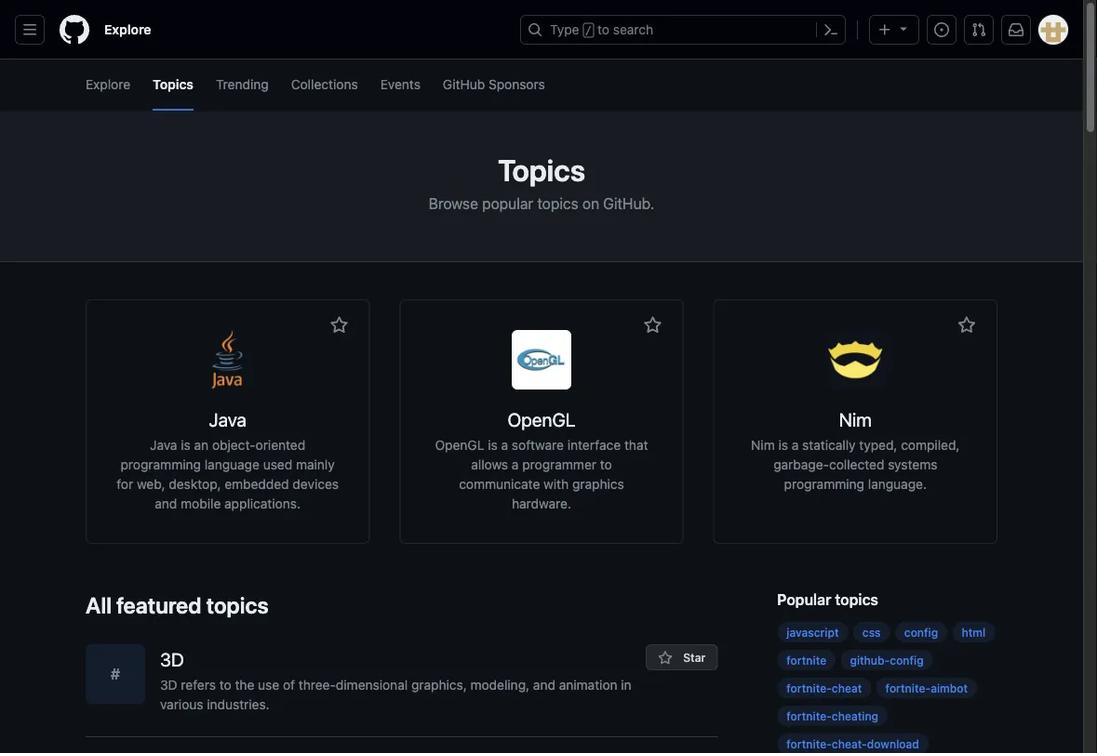 Task type: describe. For each thing, give the bounding box(es) containing it.
topics browse popular topics on github.
[[429, 153, 655, 213]]

topics for topics browse popular topics on github.
[[498, 153, 585, 188]]

programming inside java java is an object-oriented programming language used mainly for web, desktop, embedded devices and mobile applications.
[[121, 457, 201, 472]]

allows
[[471, 457, 508, 472]]

in
[[621, 677, 632, 693]]

animation
[[559, 677, 618, 693]]

used
[[263, 457, 292, 472]]

fortnite- for aimbot
[[886, 682, 931, 695]]

popular
[[777, 591, 831, 609]]

star nim image
[[958, 316, 976, 335]]

cheating
[[832, 710, 879, 723]]

fortnite-aimbot link
[[876, 678, 977, 699]]

aimbot
[[931, 682, 968, 695]]

1 vertical spatial explore
[[86, 76, 130, 92]]

fortnite- for cheating
[[787, 710, 832, 723]]

html link
[[952, 623, 995, 643]]

fortnite-cheating link
[[777, 706, 888, 727]]

mobile
[[181, 496, 221, 511]]

interface
[[567, 437, 621, 453]]

2 3d from the top
[[160, 677, 177, 693]]

sponsors
[[489, 76, 545, 92]]

0 vertical spatial java
[[209, 409, 246, 431]]

github.
[[603, 195, 655, 213]]

programmer
[[522, 457, 597, 472]]

collections
[[291, 76, 358, 92]]

fortnite link
[[777, 651, 836, 671]]

refers
[[181, 677, 216, 693]]

javascript link
[[777, 623, 848, 643]]

search
[[613, 22, 653, 37]]

1 vertical spatial opengl
[[435, 437, 484, 453]]

on
[[582, 195, 599, 213]]

1 horizontal spatial a
[[512, 457, 519, 472]]

3d 3d refers to the use of three-dimensional graphics, modeling, and animation in various industries.
[[160, 649, 632, 712]]

fortnite-cheat-download
[[787, 738, 919, 751]]

git pull request image
[[972, 22, 986, 37]]

config link
[[895, 623, 948, 643]]

browse
[[429, 195, 478, 213]]

the
[[235, 677, 254, 693]]

java java is an object-oriented programming language used mainly for web, desktop, embedded devices and mobile applications.
[[117, 409, 339, 511]]

embedded
[[225, 476, 289, 492]]

css
[[863, 626, 881, 639]]

all
[[86, 593, 112, 619]]

topics link
[[153, 60, 194, 111]]

a for nim
[[792, 437, 799, 453]]

star
[[680, 651, 706, 664]]

oriented
[[256, 437, 305, 453]]

github sponsors
[[443, 76, 545, 92]]

1 vertical spatial java
[[150, 437, 177, 453]]

events
[[380, 76, 421, 92]]

fortnite-cheat link
[[777, 678, 871, 699]]

is for opengl
[[488, 437, 498, 453]]

a for opengl
[[501, 437, 508, 453]]

popular topics
[[777, 591, 878, 609]]

an
[[194, 437, 209, 453]]

hardware.
[[512, 496, 571, 511]]

type / to search
[[550, 22, 653, 37]]

0 horizontal spatial topics
[[206, 593, 269, 619]]

modeling,
[[470, 677, 530, 693]]

use
[[258, 677, 279, 693]]

github-
[[850, 654, 890, 667]]

opengl image
[[512, 330, 571, 390]]

type
[[550, 22, 579, 37]]

fortnite-cheat-download link
[[777, 734, 929, 754]]

github-config link
[[841, 651, 933, 671]]

statically
[[802, 437, 856, 453]]

0 vertical spatial nim
[[839, 409, 872, 431]]

nim image
[[826, 330, 885, 390]]

that
[[624, 437, 648, 453]]

applications.
[[224, 496, 301, 511]]

css link
[[853, 623, 890, 643]]



Task type: locate. For each thing, give the bounding box(es) containing it.
programming down garbage-
[[784, 476, 865, 492]]

2 horizontal spatial topics
[[835, 591, 878, 609]]

#
[[111, 666, 120, 684]]

command palette image
[[824, 22, 838, 37]]

industries.
[[207, 697, 270, 712]]

0 vertical spatial opengl
[[508, 409, 576, 431]]

a up garbage-
[[792, 437, 799, 453]]

cheat-
[[832, 738, 867, 751]]

1 is from the left
[[181, 437, 191, 453]]

to inside the "3d 3d refers to the use of three-dimensional graphics, modeling, and animation in various industries."
[[219, 677, 231, 693]]

a
[[501, 437, 508, 453], [792, 437, 799, 453], [512, 457, 519, 472]]

1 horizontal spatial is
[[488, 437, 498, 453]]

github sponsors link
[[443, 60, 545, 111]]

topics
[[537, 195, 579, 213], [835, 591, 878, 609], [206, 593, 269, 619]]

explore right homepage icon at left
[[104, 22, 151, 37]]

for
[[117, 476, 133, 492]]

1 vertical spatial topics
[[498, 153, 585, 188]]

1 horizontal spatial java
[[209, 409, 246, 431]]

graphics,
[[411, 677, 467, 693]]

2 horizontal spatial is
[[779, 437, 788, 453]]

opengl
[[508, 409, 576, 431], [435, 437, 484, 453]]

is for java
[[181, 437, 191, 453]]

0 horizontal spatial opengl
[[435, 437, 484, 453]]

and inside the "3d 3d refers to the use of three-dimensional graphics, modeling, and animation in various industries."
[[533, 677, 556, 693]]

0 horizontal spatial is
[[181, 437, 191, 453]]

star opengl image
[[644, 316, 662, 335]]

0 vertical spatial topics
[[153, 76, 194, 92]]

2 horizontal spatial a
[[792, 437, 799, 453]]

graphics
[[572, 476, 624, 492]]

/
[[585, 24, 592, 37]]

programming
[[121, 457, 201, 472], [784, 476, 865, 492]]

0 horizontal spatial java
[[150, 437, 177, 453]]

topics right featured at the left
[[206, 593, 269, 619]]

and left animation on the bottom right of the page
[[533, 677, 556, 693]]

nim up garbage-
[[751, 437, 775, 453]]

is left an
[[181, 437, 191, 453]]

0 horizontal spatial and
[[155, 496, 177, 511]]

fortnite- inside fortnite-cheat link
[[787, 682, 832, 695]]

star image
[[658, 651, 673, 666]]

1 vertical spatial explore link
[[86, 60, 130, 111]]

star button
[[646, 645, 718, 671]]

is for nim
[[779, 437, 788, 453]]

is inside java java is an object-oriented programming language used mainly for web, desktop, embedded devices and mobile applications.
[[181, 437, 191, 453]]

fortnite-
[[787, 682, 832, 695], [886, 682, 931, 695], [787, 710, 832, 723], [787, 738, 832, 751]]

of
[[283, 677, 295, 693]]

to left 'the'
[[219, 677, 231, 693]]

github-config
[[850, 654, 924, 667]]

config down config link
[[890, 654, 924, 667]]

language.
[[868, 476, 927, 492]]

to right /
[[598, 22, 610, 37]]

fortnite
[[787, 654, 827, 667]]

topics
[[153, 76, 194, 92], [498, 153, 585, 188]]

mainly
[[296, 457, 335, 472]]

programming up web, on the left
[[121, 457, 201, 472]]

triangle down image
[[896, 21, 911, 36]]

fortnite- down fortnite link
[[787, 682, 832, 695]]

0 horizontal spatial programming
[[121, 457, 201, 472]]

topics inside "topics browse popular topics on github."
[[498, 153, 585, 188]]

explore link down homepage icon at left
[[86, 60, 130, 111]]

0 vertical spatial to
[[598, 22, 610, 37]]

issue opened image
[[934, 22, 949, 37]]

a up allows
[[501, 437, 508, 453]]

1 vertical spatial 3d
[[160, 677, 177, 693]]

1 vertical spatial nim
[[751, 437, 775, 453]]

3d up refers at the bottom of the page
[[160, 649, 184, 671]]

popular
[[482, 195, 533, 213]]

1 horizontal spatial topics
[[537, 195, 579, 213]]

java
[[209, 409, 246, 431], [150, 437, 177, 453]]

trending link
[[216, 60, 269, 111]]

with
[[544, 476, 569, 492]]

cheat
[[832, 682, 862, 695]]

0 vertical spatial and
[[155, 496, 177, 511]]

desktop,
[[169, 476, 221, 492]]

fortnite- inside fortnite-cheat-download link
[[787, 738, 832, 751]]

is up allows
[[488, 437, 498, 453]]

is
[[181, 437, 191, 453], [488, 437, 498, 453], [779, 437, 788, 453]]

0 horizontal spatial nim
[[751, 437, 775, 453]]

explore link right homepage icon at left
[[97, 15, 159, 45]]

trending
[[216, 76, 269, 92]]

object-
[[212, 437, 256, 453]]

a up the communicate
[[512, 457, 519, 472]]

2 is from the left
[[488, 437, 498, 453]]

# link
[[86, 645, 160, 715]]

nim up 'typed,'
[[839, 409, 872, 431]]

0 vertical spatial config
[[904, 626, 938, 639]]

is inside opengl opengl is a software interface that allows a programmer to communicate with graphics hardware.
[[488, 437, 498, 453]]

fortnite-aimbot
[[886, 682, 968, 695]]

systems
[[888, 457, 938, 472]]

collected
[[829, 457, 884, 472]]

1 horizontal spatial topics
[[498, 153, 585, 188]]

topics for topics
[[153, 76, 194, 92]]

fortnite-cheating
[[787, 710, 879, 723]]

fortnite- down the fortnite-cheating
[[787, 738, 832, 751]]

opengl up allows
[[435, 437, 484, 453]]

to up graphics on the bottom right of the page
[[600, 457, 612, 472]]

to inside opengl opengl is a software interface that allows a programmer to communicate with graphics hardware.
[[600, 457, 612, 472]]

notifications image
[[1009, 22, 1024, 37]]

programming inside nim nim is a statically typed, compiled, garbage-collected systems programming language.
[[784, 476, 865, 492]]

software
[[512, 437, 564, 453]]

garbage-
[[774, 457, 829, 472]]

1 vertical spatial config
[[890, 654, 924, 667]]

three-
[[299, 677, 336, 693]]

various
[[160, 697, 203, 712]]

2 vertical spatial to
[[219, 677, 231, 693]]

html
[[962, 626, 986, 639]]

web,
[[137, 476, 165, 492]]

language
[[204, 457, 260, 472]]

nim
[[839, 409, 872, 431], [751, 437, 775, 453]]

github
[[443, 76, 485, 92]]

fortnite- down fortnite-cheat
[[787, 710, 832, 723]]

typed,
[[859, 437, 898, 453]]

events link
[[380, 60, 421, 111]]

topics left on
[[537, 195, 579, 213]]

topics left trending
[[153, 76, 194, 92]]

opengl opengl is a software interface that allows a programmer to communicate with graphics hardware.
[[435, 409, 648, 511]]

plus image
[[878, 22, 892, 37]]

download
[[867, 738, 919, 751]]

0 horizontal spatial topics
[[153, 76, 194, 92]]

fortnite- for cheat
[[787, 682, 832, 695]]

1 vertical spatial and
[[533, 677, 556, 693]]

1 horizontal spatial and
[[533, 677, 556, 693]]

1 horizontal spatial nim
[[839, 409, 872, 431]]

fortnite- inside fortnite-aimbot 'link'
[[886, 682, 931, 695]]

compiled,
[[901, 437, 960, 453]]

explore link
[[97, 15, 159, 45], [86, 60, 130, 111]]

fortnite- down github-config
[[886, 682, 931, 695]]

is inside nim nim is a statically typed, compiled, garbage-collected systems programming language.
[[779, 437, 788, 453]]

homepage image
[[60, 15, 89, 45]]

javascript
[[787, 626, 839, 639]]

config up github-config link
[[904, 626, 938, 639]]

nim nim is a statically typed, compiled, garbage-collected systems programming language.
[[751, 409, 960, 492]]

fortnite- for cheat-
[[787, 738, 832, 751]]

is up garbage-
[[779, 437, 788, 453]]

1 vertical spatial to
[[600, 457, 612, 472]]

java left an
[[150, 437, 177, 453]]

fortnite-cheat
[[787, 682, 862, 695]]

explore down homepage icon at left
[[86, 76, 130, 92]]

3d up various
[[160, 677, 177, 693]]

devices
[[293, 476, 339, 492]]

3 is from the left
[[779, 437, 788, 453]]

topics inside "topics browse popular topics on github."
[[537, 195, 579, 213]]

1 horizontal spatial opengl
[[508, 409, 576, 431]]

collections link
[[291, 60, 358, 111]]

explore
[[104, 22, 151, 37], [86, 76, 130, 92]]

featured
[[116, 593, 202, 619]]

a inside nim nim is a statically typed, compiled, garbage-collected systems programming language.
[[792, 437, 799, 453]]

0 vertical spatial explore link
[[97, 15, 159, 45]]

dimensional
[[336, 677, 408, 693]]

and inside java java is an object-oriented programming language used mainly for web, desktop, embedded devices and mobile applications.
[[155, 496, 177, 511]]

and down web, on the left
[[155, 496, 177, 511]]

java up object-
[[209, 409, 246, 431]]

to
[[598, 22, 610, 37], [600, 457, 612, 472], [219, 677, 231, 693]]

opengl up software
[[508, 409, 576, 431]]

0 vertical spatial 3d
[[160, 649, 184, 671]]

1 3d from the top
[[160, 649, 184, 671]]

communicate
[[459, 476, 540, 492]]

all featured topics
[[86, 593, 269, 619]]

1 vertical spatial programming
[[784, 476, 865, 492]]

topics up the css link
[[835, 591, 878, 609]]

topics up popular
[[498, 153, 585, 188]]

1 horizontal spatial programming
[[784, 476, 865, 492]]

0 horizontal spatial a
[[501, 437, 508, 453]]

3d
[[160, 649, 184, 671], [160, 677, 177, 693]]

star java image
[[330, 316, 348, 335]]

0 vertical spatial explore
[[104, 22, 151, 37]]

0 vertical spatial programming
[[121, 457, 201, 472]]

java image
[[198, 330, 257, 390]]



Task type: vqa. For each thing, say whether or not it's contained in the screenshot.


